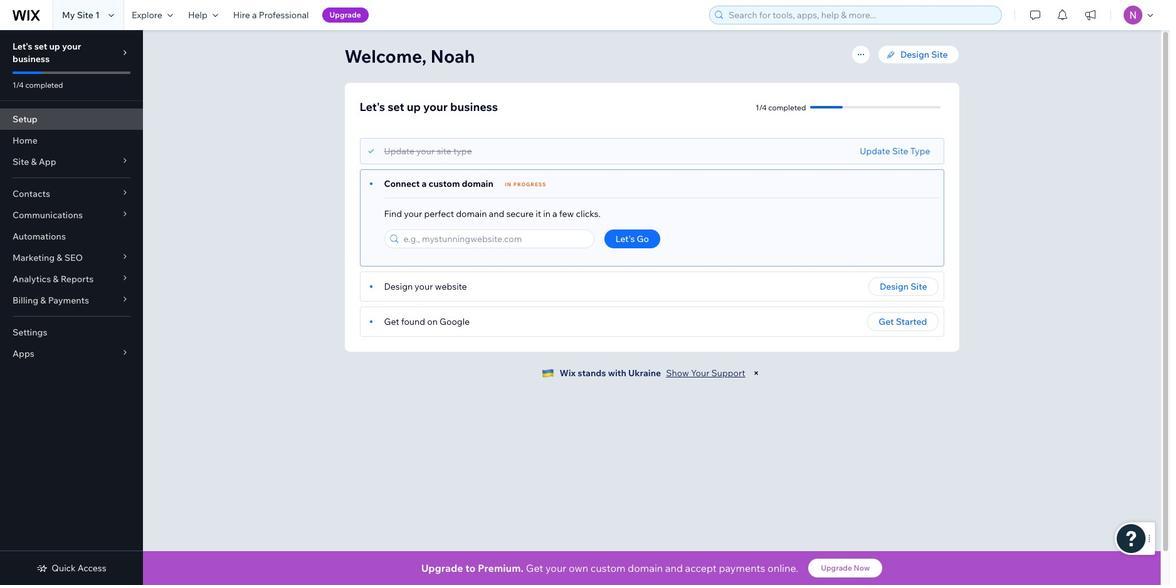 Task type: describe. For each thing, give the bounding box(es) containing it.
premium.
[[478, 562, 524, 575]]

hire
[[233, 9, 250, 21]]

home link
[[0, 130, 143, 151]]

design site link
[[878, 45, 959, 64]]

wix
[[560, 368, 576, 379]]

business inside sidebar element
[[13, 53, 50, 65]]

a for custom
[[422, 178, 427, 189]]

your left own
[[546, 562, 567, 575]]

1/4 completed inside sidebar element
[[13, 80, 63, 90]]

online.
[[768, 562, 799, 575]]

ukraine
[[628, 368, 661, 379]]

perfect
[[424, 208, 454, 220]]

on
[[427, 316, 438, 327]]

settings
[[13, 327, 47, 338]]

seo
[[64, 252, 83, 263]]

marketing
[[13, 252, 55, 263]]

billing
[[13, 295, 38, 306]]

connect a custom domain
[[384, 178, 493, 189]]

wix stands with ukraine show your support
[[560, 368, 745, 379]]

2 vertical spatial domain
[[628, 562, 663, 575]]

your left website
[[415, 281, 433, 292]]

billing & payments button
[[0, 290, 143, 311]]

website
[[435, 281, 467, 292]]

domain for custom
[[462, 178, 493, 189]]

help
[[188, 9, 207, 21]]

my
[[62, 9, 75, 21]]

1 horizontal spatial let's
[[360, 100, 385, 114]]

1 horizontal spatial up
[[407, 100, 421, 114]]

type
[[453, 146, 472, 157]]

domain for perfect
[[456, 208, 487, 220]]

communications
[[13, 209, 83, 221]]

reports
[[61, 273, 94, 285]]

Search for tools, apps, help & more... field
[[725, 6, 998, 24]]

& for analytics
[[53, 273, 59, 285]]

design site inside button
[[880, 281, 927, 292]]

1 vertical spatial business
[[450, 100, 498, 114]]

hire a professional link
[[226, 0, 316, 30]]

professional
[[259, 9, 309, 21]]

get started button
[[868, 312, 939, 331]]

site
[[437, 146, 451, 157]]

in
[[543, 208, 551, 220]]

let's go
[[616, 233, 649, 245]]

upgrade button
[[322, 8, 369, 23]]

1 horizontal spatial and
[[665, 562, 683, 575]]

0 horizontal spatial and
[[489, 208, 504, 220]]

your right find
[[404, 208, 422, 220]]

help button
[[181, 0, 226, 30]]

upgrade now
[[821, 563, 870, 573]]

site inside dropdown button
[[13, 156, 29, 167]]

1 horizontal spatial custom
[[591, 562, 626, 575]]

clicks.
[[576, 208, 601, 220]]

a for professional
[[252, 9, 257, 21]]

up inside let's set up your business
[[49, 41, 60, 52]]

your left site
[[417, 146, 435, 157]]

started
[[896, 316, 927, 327]]

quick access button
[[37, 563, 106, 574]]

home
[[13, 135, 37, 146]]

payments
[[719, 562, 765, 575]]

apps
[[13, 348, 34, 359]]

your inside let's set up your business
[[62, 41, 81, 52]]

go
[[637, 233, 649, 245]]

stands
[[578, 368, 606, 379]]

show your support button
[[666, 368, 745, 379]]

marketing & seo
[[13, 252, 83, 263]]

find
[[384, 208, 402, 220]]

get started
[[879, 316, 927, 327]]

quick access
[[52, 563, 106, 574]]

analytics
[[13, 273, 51, 285]]

in
[[505, 181, 512, 188]]

secure
[[506, 208, 534, 220]]

setup
[[13, 114, 37, 125]]

get for get started
[[879, 316, 894, 327]]

site & app
[[13, 156, 56, 167]]

in progress
[[505, 181, 547, 188]]



Task type: locate. For each thing, give the bounding box(es) containing it.
custom up the perfect
[[429, 178, 460, 189]]

setup link
[[0, 109, 143, 130]]

payments
[[48, 295, 89, 306]]

1 vertical spatial set
[[388, 100, 404, 114]]

0 vertical spatial design site
[[901, 49, 948, 60]]

quick
[[52, 563, 76, 574]]

& for site
[[31, 156, 37, 167]]

1 vertical spatial design site
[[880, 281, 927, 292]]

design inside button
[[880, 281, 909, 292]]

analytics & reports
[[13, 273, 94, 285]]

explore
[[132, 9, 162, 21]]

&
[[31, 156, 37, 167], [57, 252, 62, 263], [53, 273, 59, 285], [40, 295, 46, 306]]

0 horizontal spatial let's set up your business
[[13, 41, 81, 65]]

let's inside sidebar element
[[13, 41, 32, 52]]

2 vertical spatial a
[[553, 208, 557, 220]]

1
[[95, 9, 100, 21]]

app
[[39, 156, 56, 167]]

upgrade left to
[[421, 562, 463, 575]]

up
[[49, 41, 60, 52], [407, 100, 421, 114]]

2 horizontal spatial a
[[553, 208, 557, 220]]

upgrade
[[330, 10, 361, 19], [421, 562, 463, 575], [821, 563, 852, 573]]

get right premium.
[[526, 562, 543, 575]]

0 vertical spatial up
[[49, 41, 60, 52]]

your down my
[[62, 41, 81, 52]]

a right connect
[[422, 178, 427, 189]]

1 horizontal spatial upgrade
[[421, 562, 463, 575]]

1 horizontal spatial a
[[422, 178, 427, 189]]

0 horizontal spatial business
[[13, 53, 50, 65]]

automations
[[13, 231, 66, 242]]

0 vertical spatial let's set up your business
[[13, 41, 81, 65]]

progress
[[514, 181, 547, 188]]

connect
[[384, 178, 420, 189]]

& left 'seo'
[[57, 252, 62, 263]]

1 vertical spatial completed
[[769, 103, 806, 112]]

design your website
[[384, 281, 467, 292]]

a right hire
[[252, 9, 257, 21]]

and
[[489, 208, 504, 220], [665, 562, 683, 575]]

custom
[[429, 178, 460, 189], [591, 562, 626, 575]]

site inside button
[[911, 281, 927, 292]]

a inside "link"
[[252, 9, 257, 21]]

1 horizontal spatial set
[[388, 100, 404, 114]]

2 vertical spatial let's
[[616, 233, 635, 245]]

1 horizontal spatial let's set up your business
[[360, 100, 498, 114]]

domain left the in
[[462, 178, 493, 189]]

upgrade for upgrade now
[[821, 563, 852, 573]]

1 horizontal spatial business
[[450, 100, 498, 114]]

0 vertical spatial business
[[13, 53, 50, 65]]

site & app button
[[0, 151, 143, 172]]

1 vertical spatial up
[[407, 100, 421, 114]]

0 vertical spatial completed
[[25, 80, 63, 90]]

0 horizontal spatial get
[[384, 316, 399, 327]]

& for billing
[[40, 295, 46, 306]]

set inside sidebar element
[[34, 41, 47, 52]]

your up update your site type
[[423, 100, 448, 114]]

1 horizontal spatial completed
[[769, 103, 806, 112]]

business
[[13, 53, 50, 65], [450, 100, 498, 114]]

0 horizontal spatial 1/4
[[13, 80, 24, 90]]

site
[[77, 9, 93, 21], [932, 49, 948, 60], [13, 156, 29, 167], [911, 281, 927, 292]]

design site button
[[869, 277, 939, 296]]

1 horizontal spatial 1/4
[[756, 103, 767, 112]]

0 vertical spatial custom
[[429, 178, 460, 189]]

let's set up your business inside sidebar element
[[13, 41, 81, 65]]

2 horizontal spatial let's
[[616, 233, 635, 245]]

let's set up your business
[[13, 41, 81, 65], [360, 100, 498, 114]]

1 vertical spatial domain
[[456, 208, 487, 220]]

0 vertical spatial a
[[252, 9, 257, 21]]

get left started on the bottom right
[[879, 316, 894, 327]]

a right the in on the top
[[553, 208, 557, 220]]

show
[[666, 368, 689, 379]]

set
[[34, 41, 47, 52], [388, 100, 404, 114]]

custom right own
[[591, 562, 626, 575]]

business up type
[[450, 100, 498, 114]]

now
[[854, 563, 870, 573]]

1 vertical spatial and
[[665, 562, 683, 575]]

upgrade now button
[[809, 559, 883, 578]]

1/4 completed
[[13, 80, 63, 90], [756, 103, 806, 112]]

0 horizontal spatial 1/4 completed
[[13, 80, 63, 90]]

0 vertical spatial and
[[489, 208, 504, 220]]

upgrade up welcome,
[[330, 10, 361, 19]]

a
[[252, 9, 257, 21], [422, 178, 427, 189], [553, 208, 557, 220]]

upgrade for upgrade to premium. get your own custom domain and accept payments online.
[[421, 562, 463, 575]]

settings link
[[0, 322, 143, 343]]

1 horizontal spatial get
[[526, 562, 543, 575]]

update
[[384, 146, 415, 157]]

analytics & reports button
[[0, 268, 143, 290]]

contacts
[[13, 188, 50, 199]]

1/4
[[13, 80, 24, 90], [756, 103, 767, 112]]

e.g., mystunningwebsite.com field
[[400, 230, 590, 248]]

upgrade left the now
[[821, 563, 852, 573]]

0 vertical spatial set
[[34, 41, 47, 52]]

access
[[78, 563, 106, 574]]

contacts button
[[0, 183, 143, 204]]

get found on google
[[384, 316, 470, 327]]

and left accept
[[665, 562, 683, 575]]

sidebar element
[[0, 30, 143, 585]]

1 vertical spatial a
[[422, 178, 427, 189]]

& inside dropdown button
[[31, 156, 37, 167]]

domain left accept
[[628, 562, 663, 575]]

0 horizontal spatial up
[[49, 41, 60, 52]]

to
[[465, 562, 476, 575]]

my site 1
[[62, 9, 100, 21]]

get
[[384, 316, 399, 327], [879, 316, 894, 327], [526, 562, 543, 575]]

1 vertical spatial 1/4 completed
[[756, 103, 806, 112]]

0 horizontal spatial set
[[34, 41, 47, 52]]

1 vertical spatial 1/4
[[756, 103, 767, 112]]

upgrade for upgrade
[[330, 10, 361, 19]]

1/4 inside sidebar element
[[13, 80, 24, 90]]

let's inside button
[[616, 233, 635, 245]]

0 vertical spatial 1/4
[[13, 80, 24, 90]]

welcome,
[[345, 45, 427, 67]]

get inside button
[[879, 316, 894, 327]]

accept
[[685, 562, 717, 575]]

support
[[712, 368, 745, 379]]

0 horizontal spatial a
[[252, 9, 257, 21]]

completed inside sidebar element
[[25, 80, 63, 90]]

2 horizontal spatial upgrade
[[821, 563, 852, 573]]

noah
[[431, 45, 475, 67]]

apps button
[[0, 343, 143, 364]]

0 vertical spatial 1/4 completed
[[13, 80, 63, 90]]

google
[[440, 316, 470, 327]]

update your site type
[[384, 146, 472, 157]]

found
[[401, 316, 425, 327]]

& right billing
[[40, 295, 46, 306]]

0 horizontal spatial upgrade
[[330, 10, 361, 19]]

1 horizontal spatial 1/4 completed
[[756, 103, 806, 112]]

& left reports
[[53, 273, 59, 285]]

0 horizontal spatial let's
[[13, 41, 32, 52]]

welcome, noah
[[345, 45, 475, 67]]

1 vertical spatial let's
[[360, 100, 385, 114]]

2 horizontal spatial get
[[879, 316, 894, 327]]

& left app
[[31, 156, 37, 167]]

0 vertical spatial domain
[[462, 178, 493, 189]]

it
[[536, 208, 541, 220]]

design site
[[901, 49, 948, 60], [880, 281, 927, 292]]

hire a professional
[[233, 9, 309, 21]]

your
[[62, 41, 81, 52], [423, 100, 448, 114], [417, 146, 435, 157], [404, 208, 422, 220], [415, 281, 433, 292], [546, 562, 567, 575]]

let's set up your business up update your site type
[[360, 100, 498, 114]]

billing & payments
[[13, 295, 89, 306]]

design
[[901, 49, 930, 60], [384, 281, 413, 292], [880, 281, 909, 292]]

and left secure
[[489, 208, 504, 220]]

0 vertical spatial let's
[[13, 41, 32, 52]]

business up setup
[[13, 53, 50, 65]]

with
[[608, 368, 626, 379]]

few
[[559, 208, 574, 220]]

your
[[691, 368, 710, 379]]

1 vertical spatial custom
[[591, 562, 626, 575]]

& for marketing
[[57, 252, 62, 263]]

0 horizontal spatial custom
[[429, 178, 460, 189]]

automations link
[[0, 226, 143, 247]]

let's set up your business down my
[[13, 41, 81, 65]]

communications button
[[0, 204, 143, 226]]

marketing & seo button
[[0, 247, 143, 268]]

domain right the perfect
[[456, 208, 487, 220]]

find your perfect domain and secure it in a few clicks.
[[384, 208, 601, 220]]

own
[[569, 562, 588, 575]]

domain
[[462, 178, 493, 189], [456, 208, 487, 220], [628, 562, 663, 575]]

completed
[[25, 80, 63, 90], [769, 103, 806, 112]]

upgrade to premium. get your own custom domain and accept payments online.
[[421, 562, 799, 575]]

get for get found on google
[[384, 316, 399, 327]]

get left found in the bottom of the page
[[384, 316, 399, 327]]

let's go button
[[604, 230, 660, 248]]

0 horizontal spatial completed
[[25, 80, 63, 90]]

1 vertical spatial let's set up your business
[[360, 100, 498, 114]]



Task type: vqa. For each thing, say whether or not it's contained in the screenshot.
BACK IN STOCK REQUESTS link
no



